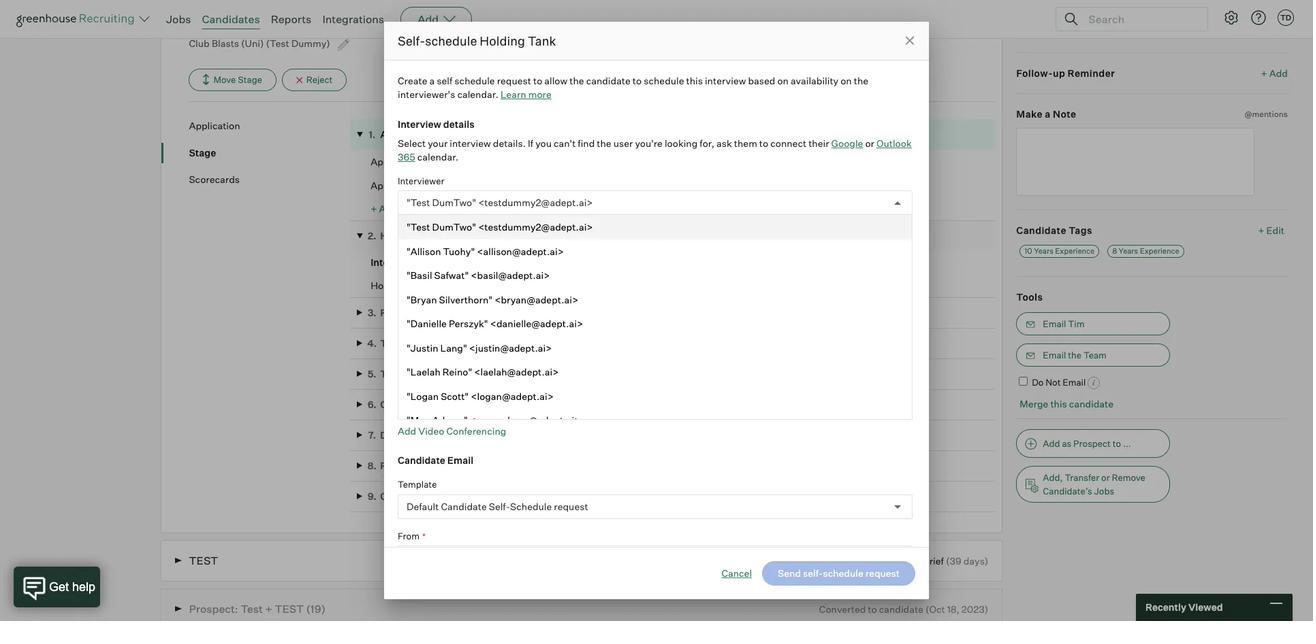 Task type: describe. For each thing, give the bounding box(es) containing it.
move stage button
[[189, 69, 276, 91]]

+ for + edit
[[1258, 224, 1264, 236]]

this inside create a self schedule request to allow the candidate to schedule this interview based on availability on the interviewer's calendar.
[[686, 75, 703, 86]]

"danielle perszyk" <danielle@adept.ai>
[[407, 318, 583, 330]]

review left for
[[1163, 26, 1193, 37]]

allow
[[544, 75, 567, 86]]

job setup link
[[16, 25, 120, 41]]

location
[[418, 398, 457, 410]]

or inside self-schedule holding tank dialog
[[865, 137, 874, 149]]

add location link
[[398, 398, 457, 411]]

club
[[189, 38, 209, 49]]

select
[[398, 137, 426, 149]]

reports
[[271, 12, 311, 26]]

td button
[[1278, 10, 1294, 26]]

0 horizontal spatial tim
[[1016, 26, 1033, 37]]

add for add
[[418, 12, 439, 26]]

+ add
[[1261, 67, 1288, 79]]

(oct
[[926, 604, 945, 616]]

calendar.
[[457, 88, 499, 100]]

add for add as prospect to ...
[[1043, 438, 1060, 449]]

add, transfer or remove candidate's jobs button
[[1016, 466, 1170, 503]]

Search text field
[[1085, 9, 1195, 29]]

interviewer's
[[398, 88, 455, 100]]

viewed
[[1188, 602, 1223, 614]]

adams"
[[432, 415, 468, 426]]

"meg
[[407, 415, 430, 426]]

calendar for calendar
[[398, 328, 435, 338]]

2 application review from the top
[[371, 180, 456, 191]]

take
[[380, 338, 403, 349]]

in
[[1104, 26, 1112, 37]]

failed to load calendar options. please disconnect and reconnect your calendar integration. alert
[[398, 371, 913, 384]]

reject
[[306, 74, 333, 85]]

"basil safwat" <basil@adept.ai>
[[407, 270, 550, 281]]

@mentions
[[1245, 109, 1288, 119]]

job setup
[[16, 26, 68, 40]]

1. application review (current stage)
[[369, 129, 544, 140]]

2 horizontal spatial 18,
[[947, 604, 959, 616]]

interview inside create a self schedule request to allow the candidate to schedule this interview based on availability on the interviewer's calendar.
[[705, 75, 746, 86]]

3.
[[368, 307, 376, 319]]

2 "test from the top
[[407, 221, 430, 233]]

5
[[1252, 26, 1258, 37]]

you
[[535, 137, 552, 149]]

email the team
[[1043, 350, 1107, 361]]

self
[[437, 75, 452, 86]]

0 vertical spatial self-
[[398, 33, 425, 48]]

interview for 5. technical interview
[[427, 368, 471, 380]]

...
[[1123, 438, 1131, 449]]

td
[[1280, 13, 1291, 22]]

holding inside dialog
[[480, 33, 525, 48]]

interviewer
[[398, 175, 444, 186]]

5. technical interview
[[368, 368, 471, 380]]

to up applied on  oct 18, 2023 oct 18, 2023
[[633, 75, 642, 86]]

"basil
[[407, 270, 432, 281]]

(19)
[[306, 603, 325, 616]]

1 horizontal spatial self-
[[489, 501, 510, 513]]

looking
[[665, 137, 698, 149]]

make a note
[[1016, 108, 1076, 120]]

8. reference check
[[367, 460, 459, 472]]

candidate email
[[398, 455, 473, 467]]

"danielle
[[407, 318, 447, 330]]

a for make
[[1045, 108, 1051, 120]]

feedback
[[678, 179, 722, 191]]

1 dumtwo" from the top
[[432, 197, 476, 209]]

availability
[[791, 75, 838, 86]]

1 2023 from the left
[[635, 129, 658, 140]]

application down select
[[371, 156, 422, 167]]

+ for + add interview
[[371, 203, 377, 215]]

<bryan@adept.ai>
[[495, 294, 578, 305]]

1 horizontal spatial 18,
[[683, 129, 696, 140]]

review down the calendar .
[[424, 180, 456, 191]]

length
[[398, 227, 427, 238]]

video
[[418, 425, 444, 437]]

"justin lang" <justin@adept.ai>
[[407, 342, 552, 354]]

add as prospect to ... button
[[1016, 430, 1170, 458]]

0 horizontal spatial test
[[189, 554, 218, 568]]

the right allow
[[570, 75, 584, 86]]

applied
[[553, 129, 588, 140]]

add up 2. holding tank at top left
[[379, 203, 398, 215]]

view
[[731, 181, 748, 191]]

+ left the (19) at bottom left
[[265, 603, 272, 616]]

6. onsite
[[368, 399, 410, 411]]

(current
[[471, 129, 511, 140]]

follow-up reminder
[[1016, 67, 1115, 79]]

calendar down select
[[417, 151, 456, 162]]

1 vertical spatial test
[[241, 603, 263, 616]]

load
[[432, 372, 449, 382]]

more inside self-schedule holding tank dialog
[[528, 88, 551, 100]]

can't
[[554, 137, 576, 149]]

1.
[[369, 129, 375, 140]]

to up learn more
[[533, 75, 542, 86]]

debrief (39 days)
[[911, 555, 988, 567]]

8 years experience
[[1112, 247, 1179, 256]]

outlook 365 link
[[398, 137, 912, 162]]

transfer
[[1065, 473, 1099, 483]]

request for schedule
[[497, 75, 531, 86]]

screen
[[436, 307, 469, 319]]

(test
[[266, 38, 289, 49]]

based
[[748, 75, 775, 86]]

lang"
[[440, 342, 467, 354]]

+ add interview link
[[371, 203, 441, 215]]

to inside button
[[1113, 438, 1121, 449]]

stage)
[[513, 129, 544, 140]]

application inside view application link
[[750, 181, 790, 191]]

configure image
[[1223, 10, 1240, 26]]

1 vertical spatial tank
[[419, 230, 442, 242]]

email tim button
[[1016, 312, 1170, 335]]

2.
[[368, 230, 376, 242]]

application up + add interview link
[[371, 180, 422, 191]]

<laelah@adept.ai>
[[474, 366, 559, 378]]

designer
[[189, 19, 237, 32]]

1 vertical spatial test
[[275, 603, 304, 616]]

schedule down add popup button
[[425, 33, 477, 48]]

1 "test dumtwo" <testdummy2@adept.ai> from the top
[[407, 197, 593, 209]]

interview up select
[[398, 118, 441, 130]]

greenhouse recruiting image
[[16, 11, 139, 27]]

1 oct from the left
[[603, 129, 619, 140]]

to right converted
[[868, 604, 877, 616]]

tim inside email tim button
[[1068, 318, 1085, 329]]

you're
[[635, 137, 663, 149]]

remove
[[1112, 473, 1145, 483]]

tags
[[1069, 224, 1092, 236]]

tools
[[1016, 292, 1043, 303]]

them
[[734, 137, 757, 149]]

do not email
[[1032, 377, 1086, 388]]

collect
[[645, 179, 676, 191]]

merge this candidate
[[1020, 399, 1114, 410]]

experience for 8 years experience
[[1140, 247, 1179, 256]]

years for 10
[[1034, 247, 1054, 256]]

default
[[407, 501, 439, 513]]

reject button
[[282, 69, 347, 91]]



Task type: locate. For each thing, give the bounding box(es) containing it.
1 vertical spatial self-
[[489, 501, 510, 513]]

0 vertical spatial debrief
[[380, 430, 414, 441]]

"allison tuohy" <allison@adept.ai>
[[407, 246, 564, 257]]

interview up the .
[[450, 137, 491, 149]]

self-
[[398, 33, 425, 48], [489, 501, 510, 513]]

email right not
[[1063, 377, 1086, 388]]

a inside create a self schedule request to allow the candidate to schedule this interview based on availability on the interviewer's calendar.
[[429, 75, 435, 86]]

+ left 'edit'
[[1258, 224, 1264, 236]]

interview up length
[[400, 203, 441, 215]]

0 vertical spatial request
[[497, 75, 531, 86]]

dumtwo" up the length of interview (in minutes)
[[432, 197, 476, 209]]

candidates link
[[202, 12, 260, 26]]

2 vertical spatial candidate
[[879, 604, 923, 616]]

google link
[[831, 137, 863, 149]]

the right availability
[[854, 75, 868, 86]]

add down days
[[1269, 67, 1288, 79]]

1 horizontal spatial jobs
[[1094, 486, 1114, 497]]

calendar up scott"
[[450, 372, 484, 382]]

add up "meg
[[398, 398, 416, 410]]

create
[[398, 75, 427, 86]]

1 horizontal spatial oct
[[665, 129, 681, 140]]

1 vertical spatial or
[[1101, 473, 1110, 483]]

for
[[1195, 26, 1206, 37]]

perszyk"
[[449, 318, 488, 330]]

reports link
[[271, 12, 311, 26]]

the left team
[[1068, 350, 1082, 361]]

0 horizontal spatial jobs
[[166, 12, 191, 26]]

tank inside dialog
[[528, 33, 556, 48]]

0 horizontal spatial interview
[[450, 137, 491, 149]]

18, left you're
[[621, 129, 633, 140]]

setup
[[38, 26, 68, 40]]

"test dumtwo" <testdummy2@adept.ai> up "allison tuohy" <allison@adept.ai>
[[407, 221, 593, 233]]

test right the home
[[434, 338, 455, 349]]

+ up @mentions
[[1261, 67, 1267, 79]]

add left "as"
[[1043, 438, 1060, 449]]

a left note
[[1045, 108, 1051, 120]]

to right them
[[759, 137, 768, 149]]

2 "test dumtwo" <testdummy2@adept.ai> from the top
[[407, 221, 593, 233]]

candidate's
[[1043, 486, 1092, 497]]

0 horizontal spatial on
[[590, 129, 601, 140]]

jobs
[[166, 12, 191, 26], [1094, 486, 1114, 497]]

converted
[[819, 604, 866, 616]]

0 horizontal spatial more
[[528, 88, 551, 100]]

0 vertical spatial jobs
[[166, 12, 191, 26]]

years right '8' at the top of the page
[[1119, 247, 1138, 256]]

18, right (oct
[[947, 604, 959, 616]]

candidate down 'do not email'
[[1069, 399, 1114, 410]]

prospect:
[[189, 603, 238, 616]]

1 vertical spatial debrief
[[911, 555, 944, 567]]

1 horizontal spatial tim
[[1068, 318, 1085, 329]]

prospect: test + test (19)
[[189, 603, 325, 616]]

tank up "bryan
[[408, 280, 430, 291]]

find
[[578, 137, 595, 149]]

holding tank
[[371, 280, 430, 291]]

0 vertical spatial your
[[428, 137, 448, 149]]

or left remove
[[1101, 473, 1110, 483]]

0 horizontal spatial your
[[428, 137, 448, 149]]

+ for + add
[[1261, 67, 1267, 79]]

minutes)
[[492, 227, 529, 238]]

learn more
[[501, 88, 551, 100]]

oct right find
[[603, 129, 619, 140]]

"laelah
[[407, 366, 441, 378]]

0 vertical spatial more
[[1208, 26, 1230, 37]]

6.
[[368, 399, 376, 411]]

0 vertical spatial this
[[686, 75, 703, 86]]

1 vertical spatial calendar
[[398, 328, 435, 338]]

request for schedule
[[554, 501, 588, 513]]

application right in
[[1114, 26, 1161, 37]]

1 horizontal spatial candidate
[[879, 604, 923, 616]]

calendar for calendar provider
[[398, 276, 435, 287]]

jobs inside add, transfer or remove candidate's jobs
[[1094, 486, 1114, 497]]

check
[[429, 460, 459, 472]]

length of interview (in minutes)
[[398, 227, 529, 238]]

learn
[[501, 88, 526, 100]]

schedule up calendar.
[[455, 75, 495, 86]]

0 horizontal spatial experience
[[1055, 247, 1095, 256]]

tim up the email the team
[[1068, 318, 1085, 329]]

add video conferencing
[[398, 425, 506, 437]]

this up for,
[[686, 75, 703, 86]]

calendar left integration.
[[665, 372, 698, 382]]

0 horizontal spatial request
[[497, 75, 531, 86]]

scott"
[[441, 391, 469, 402]]

0 vertical spatial tank
[[528, 33, 556, 48]]

blasts
[[212, 38, 239, 49]]

experience down tags at the right top of page
[[1055, 247, 1095, 256]]

interview left based at the top
[[705, 75, 746, 86]]

jobs up the club
[[166, 12, 191, 26]]

calendar provider
[[398, 276, 472, 287]]

"logan
[[407, 391, 439, 402]]

1 vertical spatial tim
[[1068, 318, 1085, 329]]

technical
[[380, 368, 425, 380]]

2 2023 from the left
[[698, 129, 721, 140]]

test
[[189, 554, 218, 568], [275, 603, 304, 616]]

1 horizontal spatial experience
[[1140, 247, 1179, 256]]

add inside popup button
[[418, 12, 439, 26]]

to
[[533, 75, 542, 86], [633, 75, 642, 86], [759, 137, 768, 149], [423, 372, 430, 382], [1113, 438, 1121, 449], [868, 604, 877, 616]]

0 vertical spatial application review
[[371, 156, 456, 167]]

a
[[429, 75, 435, 86], [1045, 108, 1051, 120]]

application review down select
[[371, 156, 456, 167]]

1 years from the left
[[1034, 247, 1054, 256]]

tim left burton in the top of the page
[[1016, 26, 1033, 37]]

2 vertical spatial holding
[[371, 280, 406, 291]]

2 dumtwo" from the top
[[432, 221, 476, 233]]

1 "test from the top
[[407, 197, 430, 209]]

candidate up template on the left bottom
[[398, 455, 445, 467]]

0 vertical spatial candidate
[[586, 75, 631, 86]]

1 application review from the top
[[371, 156, 456, 167]]

please
[[518, 372, 544, 382]]

2 vertical spatial candidate
[[441, 501, 487, 513]]

1 calendar from the top
[[398, 276, 435, 287]]

designer (50)
[[189, 19, 263, 32]]

email up the email the team
[[1043, 318, 1066, 329]]

2 horizontal spatial on
[[841, 75, 852, 86]]

0 vertical spatial test
[[434, 338, 455, 349]]

<meg.adams@adept.ai>
[[470, 415, 581, 426]]

your right the reconnect
[[646, 372, 663, 382]]

0 horizontal spatial oct
[[603, 129, 619, 140]]

0 vertical spatial dumtwo"
[[432, 197, 476, 209]]

candidate for converted to candidate (oct 18, 2023)
[[879, 604, 923, 616]]

experience right '8' at the top of the page
[[1140, 247, 1179, 256]]

2 horizontal spatial candidate
[[1069, 399, 1114, 410]]

email up not
[[1043, 350, 1066, 361]]

application review up "+ add interview"
[[371, 180, 456, 191]]

reminder
[[1068, 67, 1115, 79]]

application inside application link
[[189, 120, 240, 131]]

interview for + add interview
[[400, 203, 441, 215]]

holding right 2.
[[380, 230, 417, 242]]

email inside self-schedule holding tank dialog
[[447, 455, 473, 467]]

your inside alert
[[646, 372, 663, 382]]

years
[[1034, 247, 1054, 256], [1119, 247, 1138, 256]]

2 vertical spatial tank
[[408, 280, 430, 291]]

review up the .
[[436, 129, 469, 140]]

+ up 2.
[[371, 203, 377, 215]]

the
[[570, 75, 584, 86], [854, 75, 868, 86], [597, 137, 611, 149], [1068, 350, 1082, 361]]

1 vertical spatial jobs
[[1094, 486, 1114, 497]]

1 horizontal spatial test
[[434, 338, 455, 349]]

integration.
[[700, 372, 744, 382]]

stage
[[238, 74, 262, 85], [189, 147, 216, 158]]

your up the calendar .
[[428, 137, 448, 149]]

0 vertical spatial "test
[[407, 197, 430, 209]]

0 vertical spatial stage
[[238, 74, 262, 85]]

email down add video conferencing link
[[447, 455, 473, 467]]

details
[[443, 118, 475, 130]]

move
[[213, 74, 236, 85]]

provider
[[437, 276, 472, 287]]

1 horizontal spatial test
[[275, 603, 304, 616]]

9.
[[368, 491, 376, 503]]

request right schedule
[[554, 501, 588, 513]]

0 horizontal spatial 2023
[[635, 129, 658, 140]]

review
[[1163, 26, 1193, 37], [436, 129, 469, 140], [424, 156, 456, 167], [424, 180, 456, 191]]

0 vertical spatial a
[[429, 75, 435, 86]]

select your interview details. if you can't find the user you're looking for, ask them to connect their google or
[[398, 137, 874, 149]]

stage inside button
[[238, 74, 262, 85]]

1 vertical spatial stage
[[189, 147, 216, 158]]

0 horizontal spatial years
[[1034, 247, 1054, 256]]

1 vertical spatial a
[[1045, 108, 1051, 120]]

review up the 'interviewer'
[[424, 156, 456, 167]]

scorecards link
[[189, 173, 350, 186]]

0 horizontal spatial this
[[686, 75, 703, 86]]

1 vertical spatial candidate
[[1069, 399, 1114, 410]]

none number field inside self-schedule holding tank dialog
[[398, 242, 445, 265]]

2 experience from the left
[[1140, 247, 1179, 256]]

18, left for,
[[683, 129, 696, 140]]

2 years from the left
[[1119, 247, 1138, 256]]

1 vertical spatial "test
[[407, 221, 430, 233]]

to inside alert
[[423, 372, 430, 382]]

"test dumtwo" <testdummy2@adept.ai> up minutes)
[[407, 197, 593, 209]]

candidate right allow
[[586, 75, 631, 86]]

request up learn
[[497, 75, 531, 86]]

disconnect
[[545, 372, 588, 382]]

1 horizontal spatial debrief
[[911, 555, 944, 567]]

application up 365
[[380, 129, 434, 140]]

1 horizontal spatial years
[[1119, 247, 1138, 256]]

cancel
[[721, 568, 752, 580]]

1 vertical spatial this
[[1050, 399, 1067, 410]]

job
[[16, 26, 36, 40]]

1 horizontal spatial this
[[1050, 399, 1067, 410]]

<testdummy2@adept.ai> up <allison@adept.ai>
[[478, 221, 593, 233]]

the inside email the team button
[[1068, 350, 1082, 361]]

Do Not Email checkbox
[[1019, 377, 1028, 386]]

<testdummy2@adept.ai> up minutes)
[[478, 197, 593, 209]]

create a self schedule request to allow the candidate to schedule this interview based on availability on the interviewer's calendar.
[[398, 75, 868, 100]]

on right applied
[[590, 129, 601, 140]]

debrief right 7. at the bottom
[[380, 430, 414, 441]]

add for add video conferencing
[[398, 425, 416, 437]]

2 <testdummy2@adept.ai> from the top
[[478, 221, 593, 233]]

calendar
[[417, 151, 456, 162], [450, 372, 484, 382], [665, 372, 698, 382]]

1 horizontal spatial a
[[1045, 108, 1051, 120]]

7.
[[368, 430, 376, 441]]

0 horizontal spatial self-
[[398, 33, 425, 48]]

debrief left (39
[[911, 555, 944, 567]]

0 horizontal spatial or
[[865, 137, 874, 149]]

email the team button
[[1016, 344, 1170, 367]]

"bryan silverthorn" <bryan@adept.ai>
[[407, 294, 578, 305]]

request inside create a self schedule request to allow the candidate to schedule this interview based on availability on the interviewer's calendar.
[[497, 75, 531, 86]]

1 horizontal spatial stage
[[238, 74, 262, 85]]

2 oct from the left
[[665, 129, 681, 140]]

this
[[686, 75, 703, 86], [1050, 399, 1067, 410]]

self-schedule holding tank dialog
[[384, 22, 929, 622]]

@mentions link
[[1245, 108, 1288, 121]]

tank up allow
[[528, 33, 556, 48]]

holding up learn
[[480, 33, 525, 48]]

1 vertical spatial dumtwo"
[[432, 221, 476, 233]]

1 horizontal spatial request
[[554, 501, 588, 513]]

1 vertical spatial <testdummy2@adept.ai>
[[478, 221, 593, 233]]

on right availability
[[841, 75, 852, 86]]

1 experience from the left
[[1055, 247, 1095, 256]]

experience for 10 years experience
[[1055, 247, 1095, 256]]

the right find
[[597, 137, 611, 149]]

1 horizontal spatial more
[[1208, 26, 1230, 37]]

team
[[1083, 350, 1107, 361]]

reino"
[[443, 366, 472, 378]]

default candidate self-schedule request
[[407, 501, 588, 513]]

or
[[865, 137, 874, 149], [1101, 473, 1110, 483]]

interview
[[398, 118, 441, 130], [400, 203, 441, 215], [439, 227, 477, 238], [427, 368, 471, 380]]

(39
[[946, 555, 961, 567]]

tim
[[1016, 26, 1033, 37], [1068, 318, 1085, 329]]

more down allow
[[528, 88, 551, 100]]

0 horizontal spatial candidate
[[586, 75, 631, 86]]

stage up the scorecards
[[189, 147, 216, 158]]

(uni)
[[241, 38, 264, 49]]

1 horizontal spatial on
[[777, 75, 789, 86]]

interviews
[[371, 257, 419, 268]]

0 vertical spatial test
[[189, 554, 218, 568]]

oct right you're
[[665, 129, 681, 140]]

1 horizontal spatial your
[[646, 372, 663, 382]]

a for create
[[429, 75, 435, 86]]

as
[[1062, 438, 1072, 449]]

a left the self
[[429, 75, 435, 86]]

1 vertical spatial holding
[[380, 230, 417, 242]]

1 vertical spatial your
[[646, 372, 663, 382]]

td button
[[1275, 7, 1297, 29]]

conferencing
[[446, 425, 506, 437]]

(in
[[479, 227, 490, 238]]

test right prospect: at the bottom left of page
[[241, 603, 263, 616]]

0 vertical spatial calendar
[[398, 276, 435, 287]]

add for add location
[[398, 398, 416, 410]]

1 vertical spatial candidate
[[398, 455, 445, 467]]

candidate left (oct
[[879, 604, 923, 616]]

18,
[[621, 129, 633, 140], [683, 129, 696, 140], [947, 604, 959, 616]]

"test down the 'interviewer'
[[407, 197, 430, 209]]

1 vertical spatial "test dumtwo" <testdummy2@adept.ai>
[[407, 221, 593, 233]]

1 vertical spatial more
[[528, 88, 551, 100]]

0 vertical spatial <testdummy2@adept.ai>
[[478, 197, 593, 209]]

"laelah reino" <laelah@adept.ai>
[[407, 366, 559, 378]]

0 vertical spatial "test dumtwo" <testdummy2@adept.ai>
[[407, 197, 593, 209]]

recently viewed
[[1146, 602, 1223, 614]]

integrations link
[[322, 12, 384, 26]]

add left video
[[398, 425, 416, 437]]

add up the self-schedule holding tank
[[418, 12, 439, 26]]

"test
[[407, 197, 430, 209], [407, 221, 430, 233]]

7. debrief
[[368, 430, 414, 441]]

candidate for candidate tags
[[1016, 224, 1066, 236]]

1 vertical spatial application review
[[371, 180, 456, 191]]

this down 'do not email'
[[1050, 399, 1067, 410]]

2 calendar from the top
[[398, 328, 435, 338]]

+ add interview
[[371, 203, 441, 215]]

0 vertical spatial or
[[865, 137, 874, 149]]

calendar up "justin
[[398, 328, 435, 338]]

outlook
[[877, 137, 912, 149]]

(50)
[[239, 19, 263, 32]]

test up prospect: at the bottom left of page
[[189, 554, 218, 568]]

1 horizontal spatial 2023
[[698, 129, 721, 140]]

0 horizontal spatial a
[[429, 75, 435, 86]]

or inside add, transfer or remove candidate's jobs
[[1101, 473, 1110, 483]]

and
[[589, 372, 604, 382]]

candidate inside create a self schedule request to allow the candidate to schedule this interview based on availability on the interviewer's calendar.
[[586, 75, 631, 86]]

1 vertical spatial request
[[554, 501, 588, 513]]

applied on  oct 18, 2023 oct 18, 2023
[[553, 129, 721, 140]]

0 vertical spatial candidate
[[1016, 224, 1066, 236]]

add inside button
[[1043, 438, 1060, 449]]

candidate right 'default'
[[441, 501, 487, 513]]

0 horizontal spatial test
[[241, 603, 263, 616]]

candidate for merge this candidate
[[1069, 399, 1114, 410]]

scorecards
[[189, 174, 240, 185]]

connect
[[770, 137, 806, 149]]

collect feedback
[[645, 179, 722, 191]]

1 vertical spatial interview
[[450, 137, 491, 149]]

test left the (19) at bottom left
[[275, 603, 304, 616]]

0 horizontal spatial stage
[[189, 147, 216, 158]]

candidate for candidate email
[[398, 455, 445, 467]]

0 vertical spatial tim
[[1016, 26, 1033, 37]]

1 horizontal spatial or
[[1101, 473, 1110, 483]]

to left load
[[423, 372, 430, 382]]

to left ...
[[1113, 438, 1121, 449]]

0 vertical spatial holding
[[480, 33, 525, 48]]

on right based at the top
[[777, 75, 789, 86]]

tank up "allison
[[419, 230, 442, 242]]

holding down interviews
[[371, 280, 406, 291]]

converted to candidate (oct 18, 2023)
[[819, 604, 988, 616]]

schedule up applied on  oct 18, 2023 oct 18, 2023
[[644, 75, 684, 86]]

more right for
[[1208, 26, 1230, 37]]

0 horizontal spatial 18,
[[621, 129, 633, 140]]

interview for length of interview (in minutes)
[[439, 227, 477, 238]]

1 <testdummy2@adept.ai> from the top
[[478, 197, 593, 209]]

interview up tuohy"
[[439, 227, 477, 238]]

1 horizontal spatial interview
[[705, 75, 746, 86]]

0 vertical spatial interview
[[705, 75, 746, 86]]

None text field
[[1016, 128, 1255, 196]]

0 horizontal spatial debrief
[[380, 430, 414, 441]]

None number field
[[398, 242, 445, 265]]

application right "view"
[[750, 181, 790, 191]]

or right "google" link
[[865, 137, 874, 149]]

if
[[528, 137, 533, 149]]

application down move
[[189, 120, 240, 131]]

years for 8
[[1119, 247, 1138, 256]]

cancel link
[[721, 567, 752, 581]]

stage right move
[[238, 74, 262, 85]]

candidate up '10'
[[1016, 224, 1066, 236]]



Task type: vqa. For each thing, say whether or not it's contained in the screenshot.


